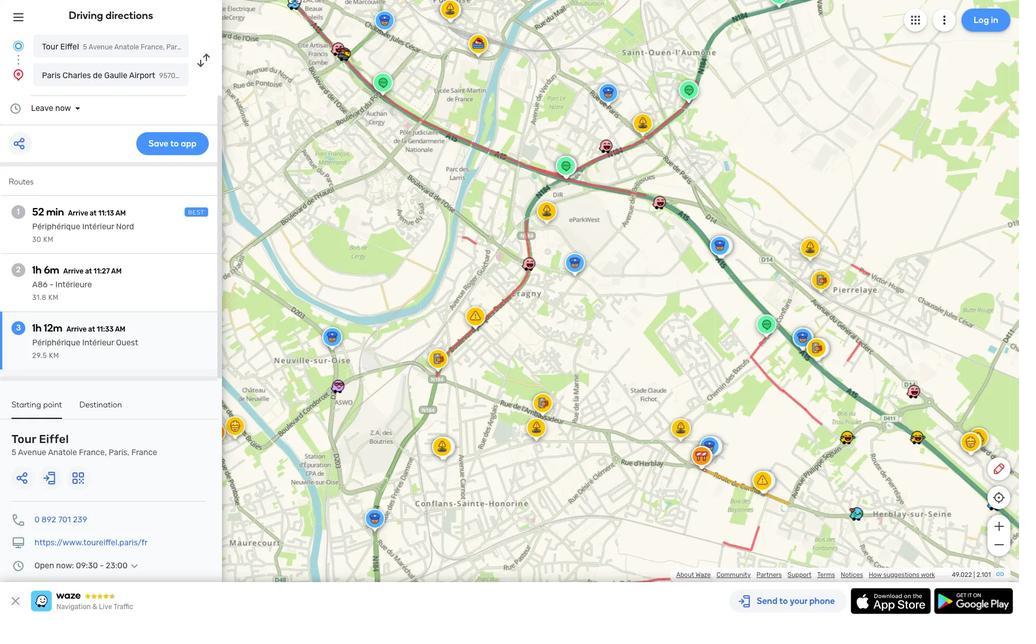 Task type: locate. For each thing, give the bounding box(es) containing it.
0 vertical spatial intérieur
[[82, 222, 114, 232]]

1 horizontal spatial tour
[[42, 42, 58, 52]]

support link
[[788, 572, 811, 579]]

0 vertical spatial -
[[50, 280, 53, 290]]

arrive inside 1h 6m arrive at 11:27 am
[[63, 267, 83, 275]]

am up the nord
[[115, 209, 126, 217]]

701
[[58, 515, 71, 525]]

1 vertical spatial am
[[111, 267, 122, 275]]

am for min
[[115, 209, 126, 217]]

anatole up the gaulle
[[114, 43, 139, 51]]

1 horizontal spatial 5
[[83, 43, 87, 51]]

at inside 1h 12m arrive at 11:33 am
[[88, 325, 95, 334]]

0 horizontal spatial -
[[50, 280, 53, 290]]

am right 11:27
[[111, 267, 122, 275]]

1h
[[32, 264, 42, 277], [32, 322, 42, 335]]

intérieur down "11:13"
[[82, 222, 114, 232]]

0 vertical spatial at
[[90, 209, 97, 217]]

am
[[115, 209, 126, 217], [111, 267, 122, 275], [115, 325, 125, 334]]

anatole down the point
[[48, 448, 77, 458]]

arrive up intérieure
[[63, 267, 83, 275]]

paris,
[[166, 43, 184, 51], [109, 448, 129, 458]]

a86 - intérieure 31.8 km
[[32, 280, 92, 302]]

paris
[[42, 71, 61, 81]]

a86
[[32, 280, 48, 290]]

1 vertical spatial at
[[85, 267, 92, 275]]

starting point button
[[12, 400, 62, 419]]

1 intérieur from the top
[[82, 222, 114, 232]]

open
[[35, 561, 54, 571]]

2 vertical spatial at
[[88, 325, 95, 334]]

am inside 1h 6m arrive at 11:27 am
[[111, 267, 122, 275]]

open now: 09:30 - 23:00
[[35, 561, 128, 571]]

1 horizontal spatial anatole
[[114, 43, 139, 51]]

france, down 'destination' button
[[79, 448, 107, 458]]

5 up charles
[[83, 43, 87, 51]]

-
[[50, 280, 53, 290], [100, 561, 104, 571]]

0 vertical spatial périphérique
[[32, 222, 80, 232]]

1h 12m arrive at 11:33 am
[[32, 322, 125, 335]]

périphérique down '12m'
[[32, 338, 80, 348]]

2 périphérique from the top
[[32, 338, 80, 348]]

tour
[[42, 42, 58, 52], [12, 432, 36, 446]]

- left 23:00
[[100, 561, 104, 571]]

km inside a86 - intérieure 31.8 km
[[48, 294, 59, 302]]

1 1h from the top
[[32, 264, 42, 277]]

am for 12m
[[115, 325, 125, 334]]

km for 6m
[[48, 294, 59, 302]]

intérieur down 11:33
[[82, 338, 114, 348]]

zoom out image
[[992, 538, 1006, 552]]

work
[[921, 572, 935, 579]]

périphérique for min
[[32, 222, 80, 232]]

partners
[[756, 572, 782, 579]]

892
[[42, 515, 56, 525]]

intérieur inside périphérique intérieur nord 30 km
[[82, 222, 114, 232]]

1 vertical spatial km
[[48, 294, 59, 302]]

starting point
[[12, 400, 62, 410]]

1h left 6m at the left top
[[32, 264, 42, 277]]

0 vertical spatial france,
[[141, 43, 165, 51]]

france,
[[141, 43, 165, 51], [79, 448, 107, 458]]

31.8
[[32, 294, 46, 302]]

intérieure
[[55, 280, 92, 290]]

2 intérieur from the top
[[82, 338, 114, 348]]

5
[[83, 43, 87, 51], [12, 448, 16, 458]]

avenue up paris charles de gaulle airport
[[89, 43, 113, 51]]

- right a86
[[50, 280, 53, 290]]

at
[[90, 209, 97, 217], [85, 267, 92, 275], [88, 325, 95, 334]]

am inside 1h 12m arrive at 11:33 am
[[115, 325, 125, 334]]

routes
[[9, 177, 34, 187]]

périphérique
[[32, 222, 80, 232], [32, 338, 80, 348]]

49.022
[[952, 572, 972, 579]]

intérieur
[[82, 222, 114, 232], [82, 338, 114, 348]]

périphérique intérieur nord 30 km
[[32, 222, 134, 244]]

at inside 1h 6m arrive at 11:27 am
[[85, 267, 92, 275]]

1h left '12m'
[[32, 322, 42, 335]]

1 horizontal spatial france
[[186, 43, 208, 51]]

now:
[[56, 561, 74, 571]]

tour up paris
[[42, 42, 58, 52]]

eiffel
[[60, 42, 79, 52], [39, 432, 69, 446]]

now
[[55, 104, 71, 113]]

0 vertical spatial paris,
[[166, 43, 184, 51]]

tour down 'starting point' button
[[12, 432, 36, 446]]

anatole
[[114, 43, 139, 51], [48, 448, 77, 458]]

11:33
[[97, 325, 114, 334]]

live
[[99, 603, 112, 611]]

1 vertical spatial intérieur
[[82, 338, 114, 348]]

navigation & live traffic
[[56, 603, 133, 611]]

1 vertical spatial france
[[131, 448, 157, 458]]

destination
[[79, 400, 122, 410]]

france, up airport
[[141, 43, 165, 51]]

23:00
[[106, 561, 128, 571]]

km
[[43, 236, 53, 244], [48, 294, 59, 302], [49, 352, 59, 360]]

2 vertical spatial arrive
[[66, 325, 87, 334]]

location image
[[12, 68, 25, 82]]

avenue
[[89, 43, 113, 51], [18, 448, 46, 458]]

clock image
[[12, 560, 25, 573]]

km inside périphérique intérieur ouest 29.5 km
[[49, 352, 59, 360]]

tour eiffel 5 avenue anatole france, paris, france up the gaulle
[[42, 42, 208, 52]]

eiffel down 'starting point' button
[[39, 432, 69, 446]]

1 vertical spatial périphérique
[[32, 338, 80, 348]]

périphérique down "min"
[[32, 222, 80, 232]]

avenue down 'starting point' button
[[18, 448, 46, 458]]

tour eiffel 5 avenue anatole france, paris, france down 'destination' button
[[12, 432, 157, 458]]

0 892 701 239
[[35, 515, 87, 525]]

1h for 1h 12m
[[32, 322, 42, 335]]

1 vertical spatial avenue
[[18, 448, 46, 458]]

2.101
[[977, 572, 991, 579]]

1 périphérique from the top
[[32, 222, 80, 232]]

périphérique inside périphérique intérieur ouest 29.5 km
[[32, 338, 80, 348]]

am inside 52 min arrive at 11:13 am
[[115, 209, 126, 217]]

point
[[43, 400, 62, 410]]

1 vertical spatial 5
[[12, 448, 16, 458]]

arrive for 1h 12m
[[66, 325, 87, 334]]

périphérique for 12m
[[32, 338, 80, 348]]

https://www.toureiffel.paris/fr link
[[35, 538, 148, 548]]

km right 31.8
[[48, 294, 59, 302]]

km inside périphérique intérieur nord 30 km
[[43, 236, 53, 244]]

0 vertical spatial 5
[[83, 43, 87, 51]]

intérieur for 1h 12m
[[82, 338, 114, 348]]

how
[[869, 572, 882, 579]]

1 vertical spatial 1h
[[32, 322, 42, 335]]

gaulle
[[104, 71, 127, 81]]

best
[[188, 209, 205, 216]]

at left 11:27
[[85, 267, 92, 275]]

2 vertical spatial am
[[115, 325, 125, 334]]

chevron down image
[[128, 562, 141, 571]]

1 vertical spatial arrive
[[63, 267, 83, 275]]

arrive up périphérique intérieur nord 30 km at the top left
[[68, 209, 88, 217]]

driving
[[69, 9, 103, 22]]

notices
[[841, 572, 863, 579]]

eiffel up charles
[[60, 42, 79, 52]]

&
[[92, 603, 97, 611]]

0 horizontal spatial anatole
[[48, 448, 77, 458]]

0 vertical spatial tour
[[42, 42, 58, 52]]

2 1h from the top
[[32, 322, 42, 335]]

tour eiffel 5 avenue anatole france, paris, france
[[42, 42, 208, 52], [12, 432, 157, 458]]

notices link
[[841, 572, 863, 579]]

5 down 'starting point' button
[[12, 448, 16, 458]]

1
[[17, 207, 20, 217]]

0 vertical spatial france
[[186, 43, 208, 51]]

52
[[32, 206, 44, 219]]

1 vertical spatial france,
[[79, 448, 107, 458]]

périphérique inside périphérique intérieur nord 30 km
[[32, 222, 80, 232]]

at left 11:33
[[88, 325, 95, 334]]

km right 29.5
[[49, 352, 59, 360]]

am right 11:33
[[115, 325, 125, 334]]

km right 30
[[43, 236, 53, 244]]

arrive inside 1h 12m arrive at 11:33 am
[[66, 325, 87, 334]]

1 vertical spatial paris,
[[109, 448, 129, 458]]

france
[[186, 43, 208, 51], [131, 448, 157, 458]]

1 vertical spatial -
[[100, 561, 104, 571]]

arrive
[[68, 209, 88, 217], [63, 267, 83, 275], [66, 325, 87, 334]]

computer image
[[12, 537, 25, 550]]

3
[[16, 323, 21, 333]]

1 vertical spatial tour
[[12, 432, 36, 446]]

0 horizontal spatial 5
[[12, 448, 16, 458]]

2 vertical spatial km
[[49, 352, 59, 360]]

0 vertical spatial am
[[115, 209, 126, 217]]

arrive inside 52 min arrive at 11:13 am
[[68, 209, 88, 217]]

about waze community partners support terms notices how suggestions work
[[676, 572, 935, 579]]

1h for 1h 6m
[[32, 264, 42, 277]]

arrive up périphérique intérieur ouest 29.5 km
[[66, 325, 87, 334]]

at inside 52 min arrive at 11:13 am
[[90, 209, 97, 217]]

intérieur inside périphérique intérieur ouest 29.5 km
[[82, 338, 114, 348]]

at left "11:13"
[[90, 209, 97, 217]]

0 vertical spatial km
[[43, 236, 53, 244]]

0 vertical spatial 1h
[[32, 264, 42, 277]]

leave now
[[31, 104, 71, 113]]

0 vertical spatial arrive
[[68, 209, 88, 217]]

1 horizontal spatial avenue
[[89, 43, 113, 51]]



Task type: describe. For each thing, give the bounding box(es) containing it.
0 horizontal spatial france
[[131, 448, 157, 458]]

1 vertical spatial eiffel
[[39, 432, 69, 446]]

about
[[676, 572, 694, 579]]

leave
[[31, 104, 53, 113]]

arrive for 1h 6m
[[63, 267, 83, 275]]

6m
[[44, 264, 59, 277]]

0 horizontal spatial avenue
[[18, 448, 46, 458]]

239
[[73, 515, 87, 525]]

link image
[[995, 570, 1005, 579]]

community link
[[716, 572, 751, 579]]

0 vertical spatial anatole
[[114, 43, 139, 51]]

12m
[[44, 322, 62, 335]]

intérieur for 52 min
[[82, 222, 114, 232]]

paris charles de gaulle airport
[[42, 71, 155, 81]]

at for min
[[90, 209, 97, 217]]

pencil image
[[992, 462, 1006, 476]]

11:13
[[98, 209, 114, 217]]

call image
[[12, 514, 25, 527]]

- inside a86 - intérieure 31.8 km
[[50, 280, 53, 290]]

at for 6m
[[85, 267, 92, 275]]

0 vertical spatial avenue
[[89, 43, 113, 51]]

waze
[[696, 572, 711, 579]]

open now: 09:30 - 23:00 button
[[35, 561, 141, 571]]

current location image
[[12, 39, 25, 53]]

0 vertical spatial tour eiffel 5 avenue anatole france, paris, france
[[42, 42, 208, 52]]

arrive for 52 min
[[68, 209, 88, 217]]

partners link
[[756, 572, 782, 579]]

de
[[93, 71, 102, 81]]

navigation
[[56, 603, 91, 611]]

1 horizontal spatial france,
[[141, 43, 165, 51]]

1 horizontal spatial -
[[100, 561, 104, 571]]

driving directions
[[69, 9, 153, 22]]

suggestions
[[883, 572, 919, 579]]

zoom in image
[[992, 520, 1006, 534]]

0 horizontal spatial france,
[[79, 448, 107, 458]]

périphérique intérieur ouest 29.5 km
[[32, 338, 138, 360]]

terms
[[817, 572, 835, 579]]

0 horizontal spatial tour
[[12, 432, 36, 446]]

30
[[32, 236, 41, 244]]

min
[[46, 206, 64, 219]]

0
[[35, 515, 40, 525]]

support
[[788, 572, 811, 579]]

at for 12m
[[88, 325, 95, 334]]

nord
[[116, 222, 134, 232]]

clock image
[[9, 102, 22, 116]]

directions
[[106, 9, 153, 22]]

29.5
[[32, 352, 47, 360]]

destination button
[[79, 400, 122, 418]]

0 horizontal spatial paris,
[[109, 448, 129, 458]]

https://www.toureiffel.paris/fr
[[35, 538, 148, 548]]

09:30
[[76, 561, 98, 571]]

1 vertical spatial tour eiffel 5 avenue anatole france, paris, france
[[12, 432, 157, 458]]

am for 6m
[[111, 267, 122, 275]]

0 vertical spatial eiffel
[[60, 42, 79, 52]]

2
[[16, 265, 21, 275]]

km for min
[[43, 236, 53, 244]]

11:27
[[93, 267, 110, 275]]

about waze link
[[676, 572, 711, 579]]

x image
[[9, 595, 22, 608]]

terms link
[[817, 572, 835, 579]]

km for 12m
[[49, 352, 59, 360]]

community
[[716, 572, 751, 579]]

how suggestions work link
[[869, 572, 935, 579]]

traffic
[[114, 603, 133, 611]]

1 horizontal spatial paris,
[[166, 43, 184, 51]]

1h 6m arrive at 11:27 am
[[32, 264, 122, 277]]

|
[[973, 572, 975, 579]]

0 892 701 239 link
[[35, 515, 87, 525]]

airport
[[129, 71, 155, 81]]

52 min arrive at 11:13 am
[[32, 206, 126, 219]]

49.022 | 2.101
[[952, 572, 991, 579]]

ouest
[[116, 338, 138, 348]]

1 vertical spatial anatole
[[48, 448, 77, 458]]

paris charles de gaulle airport button
[[33, 63, 189, 86]]

charles
[[63, 71, 91, 81]]

starting
[[12, 400, 41, 410]]



Task type: vqa. For each thing, say whether or not it's contained in the screenshot.
Try practice mode link
no



